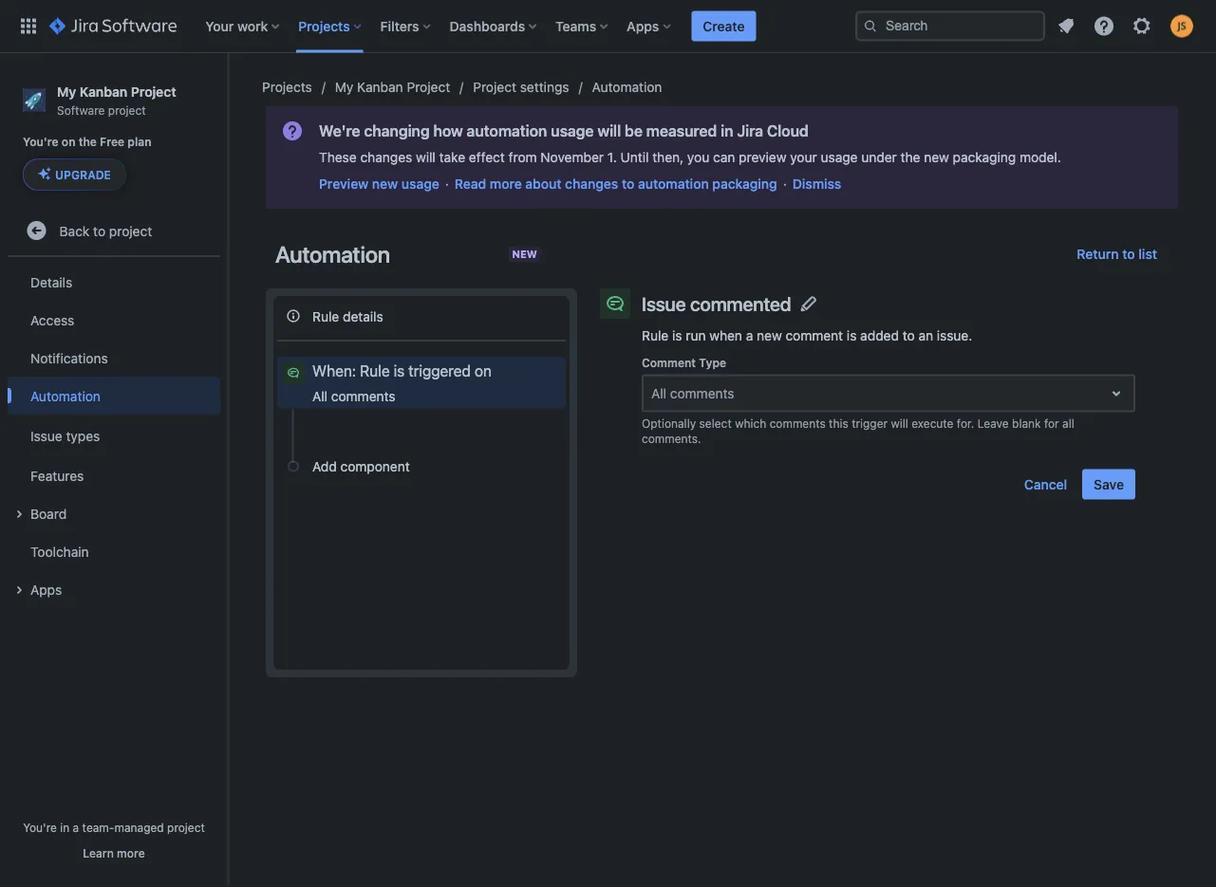 Task type: vqa. For each thing, say whether or not it's contained in the screenshot.
alert
no



Task type: locate. For each thing, give the bounding box(es) containing it.
optionally
[[642, 417, 696, 431]]

automation up be
[[592, 79, 662, 95]]

· left dismiss
[[783, 176, 787, 192]]

change trigger image for issue commented
[[797, 293, 820, 315]]

is left triggered
[[394, 362, 405, 380]]

0 horizontal spatial automation link
[[8, 377, 220, 415]]

0 horizontal spatial more
[[117, 847, 145, 860]]

in left team-
[[60, 821, 70, 835]]

my
[[335, 79, 354, 95], [57, 84, 76, 99]]

1.
[[608, 150, 617, 165]]

add component button
[[277, 451, 566, 483]]

1 horizontal spatial will
[[598, 122, 621, 140]]

will left be
[[598, 122, 621, 140]]

projects for projects link
[[262, 79, 312, 95]]

1 vertical spatial packaging
[[713, 176, 778, 192]]

0 vertical spatial new
[[924, 150, 950, 165]]

usage up dismiss
[[821, 150, 858, 165]]

project up plan at the left of the page
[[108, 103, 146, 117]]

1 horizontal spatial kanban
[[357, 79, 403, 95]]

teams button
[[550, 11, 616, 41]]

will left take
[[416, 150, 436, 165]]

0 horizontal spatial usage
[[402, 176, 440, 192]]

appswitcher icon image
[[17, 15, 40, 38]]

my kanban project software project
[[57, 84, 176, 117]]

apps down toolchain on the left of page
[[30, 582, 62, 598]]

1 vertical spatial automation
[[275, 241, 390, 268]]

projects link
[[262, 76, 312, 99]]

rule for rule details
[[312, 308, 339, 324]]

will
[[598, 122, 621, 140], [416, 150, 436, 165], [891, 417, 909, 431]]

automation link for project settings
[[592, 76, 662, 99]]

filters button
[[375, 11, 438, 41]]

the right under
[[901, 150, 921, 165]]

automation
[[467, 122, 547, 140], [638, 176, 709, 192]]

new down commented
[[757, 328, 782, 344]]

1 vertical spatial automation link
[[8, 377, 220, 415]]

1 you're from the top
[[23, 135, 59, 148]]

1 horizontal spatial automation link
[[592, 76, 662, 99]]

in inside we're changing how automation usage will be measured in jira cloud these changes will take effect from november 1. until then, you can preview your usage under the new packaging model.
[[721, 122, 734, 140]]

managed
[[114, 821, 164, 835]]

2 horizontal spatial will
[[891, 417, 909, 431]]

issue up run
[[642, 293, 686, 315]]

add component
[[312, 459, 410, 475]]

usage
[[551, 122, 594, 140], [821, 150, 858, 165], [402, 176, 440, 192]]

rule up comment
[[642, 328, 669, 344]]

rule is run when a new comment is added to an issue.
[[642, 328, 973, 344]]

issue types link
[[8, 415, 220, 457]]

read more about changes to automation packaging button
[[455, 175, 778, 194]]

dismiss
[[793, 176, 842, 192]]

1 vertical spatial change trigger image
[[538, 362, 561, 385]]

primary element
[[11, 0, 856, 53]]

rule right when:
[[360, 362, 390, 380]]

you're for you're in a team-managed project
[[23, 821, 57, 835]]

0 horizontal spatial automation
[[30, 388, 101, 404]]

packaging
[[953, 150, 1016, 165], [713, 176, 778, 192]]

·
[[445, 176, 449, 192], [783, 176, 787, 192]]

project inside my kanban project software project
[[108, 103, 146, 117]]

issue left types
[[30, 428, 62, 444]]

project inside my kanban project software project
[[131, 84, 176, 99]]

0 vertical spatial apps
[[627, 18, 659, 34]]

new right under
[[924, 150, 950, 165]]

0 horizontal spatial the
[[79, 135, 97, 148]]

0 horizontal spatial issue
[[30, 428, 62, 444]]

on right triggered
[[475, 362, 492, 380]]

expand image
[[8, 504, 30, 526]]

0 horizontal spatial is
[[394, 362, 405, 380]]

leave
[[978, 417, 1009, 431]]

is
[[672, 328, 682, 344], [847, 328, 857, 344], [394, 362, 405, 380]]

kanban for my kanban project software project
[[80, 84, 127, 99]]

0 horizontal spatial apps
[[30, 582, 62, 598]]

trigger
[[852, 417, 888, 431]]

1 vertical spatial automation
[[638, 176, 709, 192]]

2 vertical spatial usage
[[402, 176, 440, 192]]

issue inside issue types link
[[30, 428, 62, 444]]

changes inside we're changing how automation usage will be measured in jira cloud these changes will take effect from november 1. until then, you can preview your usage under the new packaging model.
[[360, 150, 412, 165]]

0 vertical spatial on
[[62, 135, 76, 148]]

new
[[924, 150, 950, 165], [372, 176, 398, 192], [757, 328, 782, 344]]

0 vertical spatial changes
[[360, 150, 412, 165]]

1 horizontal spatial in
[[721, 122, 734, 140]]

2 horizontal spatial rule
[[642, 328, 669, 344]]

access
[[30, 312, 74, 328]]

back
[[59, 223, 90, 239]]

from
[[509, 150, 537, 165]]

0 vertical spatial you're
[[23, 135, 59, 148]]

is left run
[[672, 328, 682, 344]]

1 horizontal spatial changes
[[565, 176, 619, 192]]

automation link up be
[[592, 76, 662, 99]]

my up we're
[[335, 79, 354, 95]]

1 vertical spatial a
[[73, 821, 79, 835]]

all down when:
[[312, 388, 328, 404]]

we're
[[319, 122, 360, 140]]

comments down type
[[670, 386, 735, 401]]

jira
[[737, 122, 764, 140]]

0 vertical spatial automation
[[467, 122, 547, 140]]

to left the an
[[903, 328, 915, 344]]

0 horizontal spatial ·
[[445, 176, 449, 192]]

to down until
[[622, 176, 635, 192]]

group
[[8, 258, 220, 615]]

a left team-
[[73, 821, 79, 835]]

rule inside rule details button
[[312, 308, 339, 324]]

you're left team-
[[23, 821, 57, 835]]

1 vertical spatial more
[[117, 847, 145, 860]]

rule details
[[312, 308, 383, 324]]

all comments inside comment type element
[[651, 386, 735, 401]]

to left list
[[1123, 246, 1136, 262]]

cloud
[[767, 122, 809, 140]]

0 vertical spatial packaging
[[953, 150, 1016, 165]]

to
[[622, 176, 635, 192], [93, 223, 106, 239], [1123, 246, 1136, 262], [903, 328, 915, 344]]

0 vertical spatial in
[[721, 122, 734, 140]]

0 horizontal spatial comments
[[331, 388, 396, 404]]

2 horizontal spatial automation
[[592, 79, 662, 95]]

1 vertical spatial apps
[[30, 582, 62, 598]]

0 vertical spatial usage
[[551, 122, 594, 140]]

in
[[721, 122, 734, 140], [60, 821, 70, 835]]

1 horizontal spatial issue
[[642, 293, 686, 315]]

0 horizontal spatial rule
[[312, 308, 339, 324]]

toolchain link
[[8, 533, 220, 571]]

these
[[319, 150, 357, 165]]

project left settings
[[473, 79, 517, 95]]

projects inside dropdown button
[[298, 18, 350, 34]]

0 horizontal spatial packaging
[[713, 176, 778, 192]]

2 horizontal spatial new
[[924, 150, 950, 165]]

0 horizontal spatial in
[[60, 821, 70, 835]]

project up how
[[407, 79, 450, 95]]

settings
[[520, 79, 569, 95]]

1 horizontal spatial automation
[[275, 241, 390, 268]]

changes up preview new usage button at the left
[[360, 150, 412, 165]]

project up plan at the left of the page
[[131, 84, 176, 99]]

automation up from
[[467, 122, 547, 140]]

0 horizontal spatial a
[[73, 821, 79, 835]]

will right trigger
[[891, 417, 909, 431]]

1 vertical spatial on
[[475, 362, 492, 380]]

the
[[79, 135, 97, 148], [901, 150, 921, 165]]

projects right sidebar navigation image
[[262, 79, 312, 95]]

1 horizontal spatial packaging
[[953, 150, 1016, 165]]

project for my kanban project
[[407, 79, 450, 95]]

1 · from the left
[[445, 176, 449, 192]]

0 horizontal spatial on
[[62, 135, 76, 148]]

banner
[[0, 0, 1217, 53]]

1 vertical spatial projects
[[262, 79, 312, 95]]

0 horizontal spatial kanban
[[80, 84, 127, 99]]

0 vertical spatial change trigger image
[[797, 293, 820, 315]]

apps
[[627, 18, 659, 34], [30, 582, 62, 598]]

rule left details
[[312, 308, 339, 324]]

packaging left model.
[[953, 150, 1016, 165]]

0 vertical spatial issue
[[642, 293, 686, 315]]

1 vertical spatial rule
[[642, 328, 669, 344]]

1 horizontal spatial is
[[672, 328, 682, 344]]

automation link up types
[[8, 377, 220, 415]]

to right back
[[93, 223, 106, 239]]

kanban up software
[[80, 84, 127, 99]]

all comments
[[651, 386, 735, 401], [312, 388, 396, 404]]

1 horizontal spatial comments
[[670, 386, 735, 401]]

back to project link
[[8, 212, 220, 250]]

1 horizontal spatial change trigger image
[[797, 293, 820, 315]]

toolchain
[[30, 544, 89, 560]]

1 horizontal spatial new
[[757, 328, 782, 344]]

measured
[[646, 122, 717, 140]]

project
[[108, 103, 146, 117], [109, 223, 152, 239], [167, 821, 205, 835]]

you're up upgrade button at top left
[[23, 135, 59, 148]]

kanban inside my kanban project software project
[[80, 84, 127, 99]]

apps inside button
[[30, 582, 62, 598]]

issue
[[642, 293, 686, 315], [30, 428, 62, 444]]

new right the preview
[[372, 176, 398, 192]]

0 horizontal spatial change trigger image
[[538, 362, 561, 385]]

comments down when:
[[331, 388, 396, 404]]

2 vertical spatial rule
[[360, 362, 390, 380]]

packaging inside we're changing how automation usage will be measured in jira cloud these changes will take effect from november 1. until then, you can preview your usage under the new packaging model.
[[953, 150, 1016, 165]]

0 vertical spatial will
[[598, 122, 621, 140]]

usage down take
[[402, 176, 440, 192]]

the inside we're changing how automation usage will be measured in jira cloud these changes will take effect from november 1. until then, you can preview your usage under the new packaging model.
[[901, 150, 921, 165]]

2 vertical spatial automation
[[30, 388, 101, 404]]

1 vertical spatial project
[[109, 223, 152, 239]]

2 you're from the top
[[23, 821, 57, 835]]

for
[[1045, 417, 1060, 431]]

automation link
[[592, 76, 662, 99], [8, 377, 220, 415]]

1 vertical spatial issue
[[30, 428, 62, 444]]

1 horizontal spatial all
[[651, 386, 667, 401]]

1 horizontal spatial apps
[[627, 18, 659, 34]]

team-
[[82, 821, 114, 835]]

my kanban project link
[[335, 76, 450, 99]]

project up the details link on the top of the page
[[109, 223, 152, 239]]

· left read
[[445, 176, 449, 192]]

1 horizontal spatial usage
[[551, 122, 594, 140]]

0 vertical spatial rule
[[312, 308, 339, 324]]

0 horizontal spatial changes
[[360, 150, 412, 165]]

1 horizontal spatial my
[[335, 79, 354, 95]]

issue commented
[[642, 293, 792, 315]]

kanban up changing
[[357, 79, 403, 95]]

Search field
[[856, 11, 1046, 41]]

back to project
[[59, 223, 152, 239]]

can
[[713, 150, 735, 165]]

packaging down preview
[[713, 176, 778, 192]]

on
[[62, 135, 76, 148], [475, 362, 492, 380]]

2 horizontal spatial is
[[847, 328, 857, 344]]

0 horizontal spatial automation
[[467, 122, 547, 140]]

1 vertical spatial the
[[901, 150, 921, 165]]

0 vertical spatial a
[[746, 328, 753, 344]]

issue for issue types
[[30, 428, 62, 444]]

apps right teams popup button on the top of the page
[[627, 18, 659, 34]]

1 vertical spatial you're
[[23, 821, 57, 835]]

in left jira
[[721, 122, 734, 140]]

on up upgrade button at top left
[[62, 135, 76, 148]]

0 vertical spatial more
[[490, 176, 522, 192]]

1 horizontal spatial the
[[901, 150, 921, 165]]

projects button
[[293, 11, 369, 41]]

0 horizontal spatial project
[[131, 84, 176, 99]]

1 horizontal spatial rule
[[360, 362, 390, 380]]

is left added
[[847, 328, 857, 344]]

access link
[[8, 301, 220, 339]]

my up software
[[57, 84, 76, 99]]

about
[[526, 176, 562, 192]]

notifications image
[[1055, 15, 1078, 38]]

notifications link
[[8, 339, 220, 377]]

change trigger image
[[797, 293, 820, 315], [538, 362, 561, 385]]

0 vertical spatial project
[[108, 103, 146, 117]]

triggered
[[409, 362, 471, 380]]

rule for rule is run when a new comment is added to an issue.
[[642, 328, 669, 344]]

2 vertical spatial will
[[891, 417, 909, 431]]

1 horizontal spatial all comments
[[651, 386, 735, 401]]

2 horizontal spatial comments
[[770, 417, 826, 431]]

2 · from the left
[[783, 176, 787, 192]]

automation down notifications
[[30, 388, 101, 404]]

all comments down comment type
[[651, 386, 735, 401]]

new inside we're changing how automation usage will be measured in jira cloud these changes will take effect from november 1. until then, you can preview your usage under the new packaging model.
[[924, 150, 950, 165]]

all down comment
[[651, 386, 667, 401]]

1 vertical spatial in
[[60, 821, 70, 835]]

1 horizontal spatial project
[[407, 79, 450, 95]]

comments left this
[[770, 417, 826, 431]]

the left free
[[79, 135, 97, 148]]

0 vertical spatial automation link
[[592, 76, 662, 99]]

your work button
[[200, 11, 287, 41]]

you're
[[23, 135, 59, 148], [23, 821, 57, 835]]

learn more
[[83, 847, 145, 860]]

all comments down when:
[[312, 388, 396, 404]]

0 horizontal spatial will
[[416, 150, 436, 165]]

changes down november
[[565, 176, 619, 192]]

1 vertical spatial usage
[[821, 150, 858, 165]]

my inside my kanban project software project
[[57, 84, 76, 99]]

more
[[490, 176, 522, 192], [117, 847, 145, 860]]

jira software image
[[49, 15, 177, 38], [49, 15, 177, 38]]

preview
[[739, 150, 787, 165]]

rule
[[312, 308, 339, 324], [642, 328, 669, 344], [360, 362, 390, 380]]

comment
[[786, 328, 843, 344]]

0 vertical spatial automation
[[592, 79, 662, 95]]

read
[[455, 176, 486, 192]]

more down managed
[[117, 847, 145, 860]]

2 horizontal spatial project
[[473, 79, 517, 95]]

more down from
[[490, 176, 522, 192]]

usage up november
[[551, 122, 594, 140]]

you're for you're on the free plan
[[23, 135, 59, 148]]

project right managed
[[167, 821, 205, 835]]

1 vertical spatial changes
[[565, 176, 619, 192]]

a right when
[[746, 328, 753, 344]]

select
[[700, 417, 732, 431]]

projects right work
[[298, 18, 350, 34]]

work
[[237, 18, 268, 34]]

2 horizontal spatial usage
[[821, 150, 858, 165]]

all inside comment type element
[[651, 386, 667, 401]]

a
[[746, 328, 753, 344], [73, 821, 79, 835]]

banner containing your work
[[0, 0, 1217, 53]]

issue for issue commented
[[642, 293, 686, 315]]

automation down then,
[[638, 176, 709, 192]]

0 vertical spatial projects
[[298, 18, 350, 34]]

projects
[[298, 18, 350, 34], [262, 79, 312, 95]]

automation up the rule details
[[275, 241, 390, 268]]



Task type: describe. For each thing, give the bounding box(es) containing it.
comments inside comment type element
[[670, 386, 735, 401]]

when: rule is triggered on
[[312, 362, 492, 380]]

create button
[[692, 11, 756, 41]]

how
[[433, 122, 463, 140]]

comments inside optionally select which comments this trigger will execute for. leave blank for all comments.
[[770, 417, 826, 431]]

group containing details
[[8, 258, 220, 615]]

automation link for notifications
[[8, 377, 220, 415]]

commented
[[690, 293, 792, 315]]

under
[[862, 150, 897, 165]]

your
[[790, 150, 817, 165]]

Comment Type text field
[[651, 384, 655, 403]]

2 vertical spatial project
[[167, 821, 205, 835]]

dashboards
[[450, 18, 525, 34]]

type
[[699, 357, 727, 370]]

cancel button
[[1013, 470, 1079, 500]]

features
[[30, 468, 84, 484]]

preview new usage button
[[319, 175, 440, 194]]

execute
[[912, 417, 954, 431]]

your work
[[205, 18, 268, 34]]

november
[[541, 150, 604, 165]]

optionally select which comments this trigger will execute for. leave blank for all comments.
[[642, 417, 1075, 446]]

take
[[439, 150, 465, 165]]

apps inside popup button
[[627, 18, 659, 34]]

software
[[57, 103, 105, 117]]

filters
[[380, 18, 419, 34]]

dashboards button
[[444, 11, 544, 41]]

return
[[1077, 246, 1119, 262]]

return to list
[[1077, 246, 1158, 262]]

issue types
[[30, 428, 100, 444]]

this
[[829, 417, 849, 431]]

settings image
[[1131, 15, 1154, 38]]

added
[[861, 328, 899, 344]]

board button
[[8, 495, 220, 533]]

apps button
[[8, 571, 220, 609]]

project settings link
[[473, 76, 569, 99]]

projects for projects dropdown button
[[298, 18, 350, 34]]

rule details button
[[277, 300, 566, 332]]

0 vertical spatial the
[[79, 135, 97, 148]]

when
[[710, 328, 743, 344]]

preview new usage · read more about changes to automation packaging · dismiss
[[319, 176, 842, 192]]

learn
[[83, 847, 114, 860]]

notifications
[[30, 350, 108, 366]]

to inside "button"
[[1123, 246, 1136, 262]]

add
[[312, 459, 337, 475]]

automation for notifications
[[30, 388, 101, 404]]

0 horizontal spatial all comments
[[312, 388, 396, 404]]

until
[[621, 150, 649, 165]]

1 horizontal spatial on
[[475, 362, 492, 380]]

all
[[1063, 417, 1075, 431]]

help image
[[1093, 15, 1116, 38]]

types
[[66, 428, 100, 444]]

upgrade
[[55, 168, 111, 182]]

return to list button
[[1066, 239, 1169, 270]]

model.
[[1020, 150, 1062, 165]]

project for my kanban project software project
[[131, 84, 176, 99]]

dismiss button
[[793, 175, 842, 194]]

we're changing how automation usage will be measured in jira cloud these changes will take effect from november 1. until then, you can preview your usage under the new packaging model.
[[319, 122, 1062, 165]]

details
[[343, 308, 383, 324]]

1 vertical spatial new
[[372, 176, 398, 192]]

upgrade button
[[24, 160, 125, 190]]

2 vertical spatial new
[[757, 328, 782, 344]]

expand image
[[8, 579, 30, 602]]

component
[[341, 459, 410, 475]]

1 horizontal spatial a
[[746, 328, 753, 344]]

effect
[[469, 150, 505, 165]]

my for my kanban project
[[335, 79, 354, 95]]

new
[[512, 248, 538, 260]]

kanban for my kanban project
[[357, 79, 403, 95]]

1 horizontal spatial automation
[[638, 176, 709, 192]]

sidebar navigation image
[[207, 76, 249, 114]]

be
[[625, 122, 643, 140]]

1 vertical spatial will
[[416, 150, 436, 165]]

project inside back to project link
[[109, 223, 152, 239]]

project settings
[[473, 79, 569, 95]]

open image
[[1105, 382, 1128, 405]]

will inside optionally select which comments this trigger will execute for. leave blank for all comments.
[[891, 417, 909, 431]]

you're on the free plan
[[23, 135, 152, 148]]

more inside button
[[117, 847, 145, 860]]

save
[[1094, 477, 1124, 492]]

my for my kanban project software project
[[57, 84, 76, 99]]

1 horizontal spatial more
[[490, 176, 522, 192]]

comments.
[[642, 433, 701, 446]]

change trigger image for when: rule is triggered on
[[538, 362, 561, 385]]

list
[[1139, 246, 1158, 262]]

an
[[919, 328, 934, 344]]

cancel
[[1024, 477, 1068, 492]]

automation inside we're changing how automation usage will be measured in jira cloud these changes will take effect from november 1. until then, you can preview your usage under the new packaging model.
[[467, 122, 547, 140]]

you're in a team-managed project
[[23, 821, 205, 835]]

for.
[[957, 417, 975, 431]]

features link
[[8, 457, 220, 495]]

optionally select which comments this trigger will execute for. leave blank for all comments. alert
[[642, 416, 1136, 447]]

plan
[[128, 135, 152, 148]]

your profile and settings image
[[1171, 15, 1194, 38]]

my kanban project
[[335, 79, 450, 95]]

0 horizontal spatial all
[[312, 388, 328, 404]]

when:
[[312, 362, 356, 380]]

comment type
[[642, 357, 727, 370]]

search image
[[863, 19, 878, 34]]

issue.
[[937, 328, 973, 344]]

automation for project settings
[[592, 79, 662, 95]]

issue commented image
[[604, 293, 627, 315]]

which
[[735, 417, 767, 431]]

comment
[[642, 357, 696, 370]]

blank
[[1012, 417, 1041, 431]]

save button
[[1083, 470, 1136, 500]]

comment type element
[[642, 375, 1136, 413]]

create
[[703, 18, 745, 34]]

board
[[30, 506, 67, 522]]

changing
[[364, 122, 430, 140]]

apps button
[[621, 11, 678, 41]]



